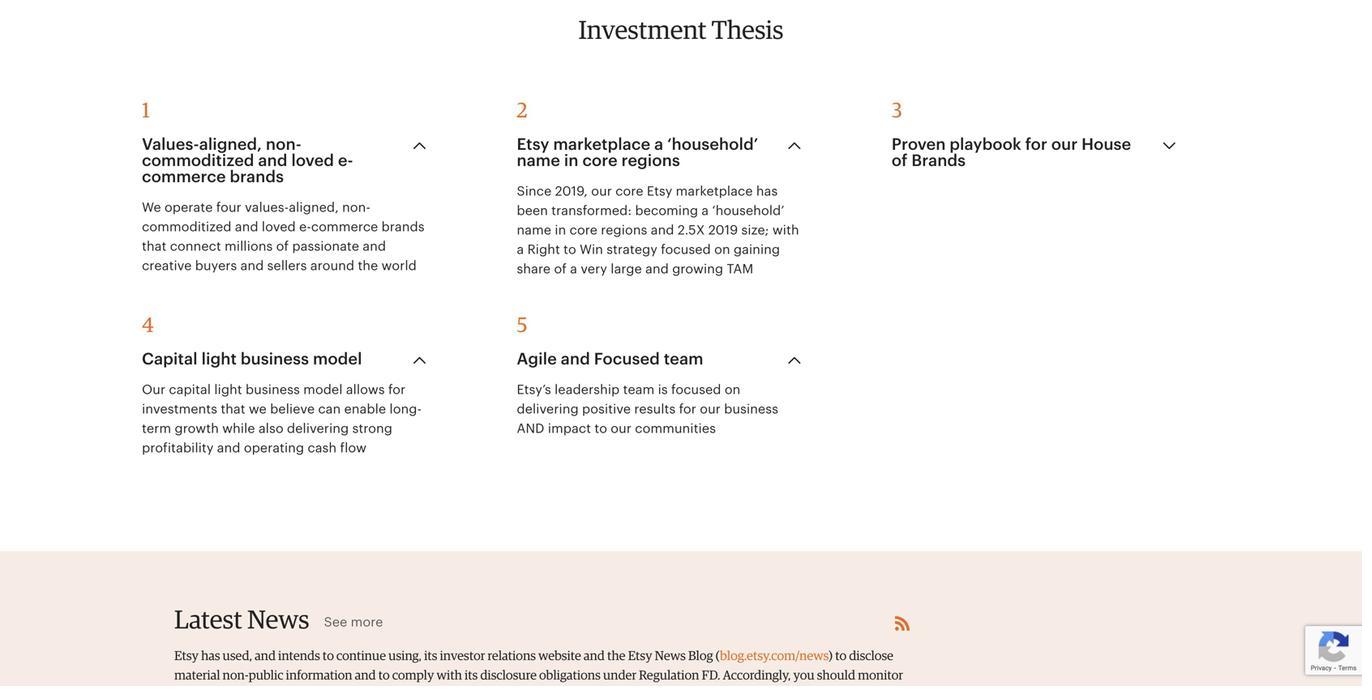Task type: describe. For each thing, give the bounding box(es) containing it.
brands
[[912, 153, 966, 169]]

win
[[580, 243, 603, 256]]

brands inside "we operate four values-aligned, non- commoditized and loved e-commerce brands that connect millions of passionate and creative buyers and sellers around the world"
[[382, 221, 425, 234]]

disclose
[[849, 651, 894, 664]]

see more link
[[324, 616, 383, 634]]

)
[[829, 651, 833, 664]]

values-
[[142, 136, 199, 153]]

regions inside since 2019, our core etsy marketplace has been transformed: becoming a 'household' name in core regions and 2.5x 2019 size; with a right to win strategy focused on gaining share of a very large and growing tam
[[601, 224, 647, 237]]

to inside etsy's leadership team is focused on delivering positive results for our business and impact to our communities
[[595, 423, 607, 436]]

used,
[[223, 651, 252, 664]]

proven playbook for our house of brands
[[892, 136, 1131, 169]]

non- inside "we operate four values-aligned, non- commoditized and loved e-commerce brands that connect millions of passionate and creative buyers and sellers around the world"
[[342, 201, 371, 214]]

capital light business model button
[[142, 351, 426, 368]]

cash
[[308, 442, 337, 455]]

millions
[[225, 240, 273, 253]]

with inside since 2019, our core etsy marketplace has been transformed: becoming a 'household' name in core regions and 2.5x 2019 size; with a right to win strategy focused on gaining share of a very large and growing tam
[[773, 224, 799, 237]]

transformed:
[[552, 205, 632, 218]]

also
[[259, 423, 284, 436]]

intends
[[278, 651, 320, 664]]

1
[[142, 101, 150, 122]]

operate
[[165, 201, 213, 214]]

to up information on the bottom left
[[323, 651, 334, 664]]

commoditized inside "we operate four values-aligned, non- commoditized and loved e-commerce brands that connect millions of passionate and creative buyers and sellers around the world"
[[142, 221, 232, 234]]

loved inside "we operate four values-aligned, non- commoditized and loved e-commerce brands that connect millions of passionate and creative buyers and sellers around the world"
[[262, 221, 296, 234]]

agile and focused team
[[517, 351, 704, 368]]

2019
[[708, 224, 738, 237]]

and right large
[[645, 263, 669, 276]]

our
[[142, 384, 165, 397]]

marketplace inside since 2019, our core etsy marketplace has been transformed: becoming a 'household' name in core regions and 2.5x 2019 size; with a right to win strategy focused on gaining share of a very large and growing tam
[[676, 185, 753, 198]]

proven
[[892, 136, 946, 153]]

capital light business model
[[142, 351, 362, 368]]

disclosure
[[480, 670, 537, 683]]

focused inside since 2019, our core etsy marketplace has been transformed: becoming a 'household' name in core regions and 2.5x 2019 size; with a right to win strategy focused on gaining share of a very large and growing tam
[[661, 243, 711, 256]]

capital
[[169, 384, 211, 397]]

strong
[[352, 423, 392, 436]]

blog.etsy.com/news link
[[720, 651, 829, 664]]

) to disclose material non-public information and to comply with its disclosure obligations under regulation fd. accordingly, you should monito
[[174, 651, 903, 687]]

latest news
[[174, 608, 309, 634]]

and up millions
[[235, 221, 258, 234]]

comply
[[392, 670, 434, 683]]

and up obligations
[[584, 651, 605, 664]]

etsy up material
[[174, 651, 199, 664]]

we operate four values-aligned, non- commoditized and loved e-commerce brands that connect millions of passionate and creative buyers and sellers around the world
[[142, 201, 425, 273]]

on inside since 2019, our core etsy marketplace has been transformed: becoming a 'household' name in core regions and 2.5x 2019 size; with a right to win strategy focused on gaining share of a very large and growing tam
[[714, 243, 730, 256]]

positive
[[582, 403, 631, 416]]

aligned, inside "we operate four values-aligned, non- commoditized and loved e-commerce brands that connect millions of passionate and creative buyers and sellers around the world"
[[289, 201, 339, 214]]

focused
[[594, 351, 660, 368]]

for inside proven playbook for our house of brands
[[1025, 136, 1048, 153]]

enable
[[344, 403, 386, 416]]

marketplace inside etsy marketplace a 'household' name in core regions
[[553, 136, 650, 153]]

values-
[[245, 201, 289, 214]]

can
[[318, 403, 341, 416]]

four
[[216, 201, 241, 214]]

the inside "we operate four values-aligned, non- commoditized and loved e-commerce brands that connect millions of passionate and creative buyers and sellers around the world"
[[358, 260, 378, 273]]

etsy has used, and intends to continue using, its investor relations website and the etsy news blog ( blog.etsy.com/news
[[174, 651, 829, 664]]

since
[[517, 185, 552, 198]]

house
[[1082, 136, 1131, 153]]

1 horizontal spatial team
[[664, 351, 704, 368]]

communities
[[635, 423, 716, 436]]

delivering inside etsy's leadership team is focused on delivering positive results for our business and impact to our communities
[[517, 403, 579, 416]]

2019,
[[555, 185, 588, 198]]

is
[[658, 384, 668, 397]]

0 vertical spatial light
[[201, 351, 237, 368]]

operating
[[244, 442, 304, 455]]

leadership
[[555, 384, 620, 397]]

has inside since 2019, our core etsy marketplace has been transformed: becoming a 'household' name in core regions and 2.5x 2019 size; with a right to win strategy focused on gaining share of a very large and growing tam
[[756, 185, 778, 198]]

agile
[[517, 351, 557, 368]]

tam
[[727, 263, 754, 276]]

a inside etsy marketplace a 'household' name in core regions
[[654, 136, 663, 153]]

1 vertical spatial news
[[655, 651, 686, 664]]

public
[[249, 670, 283, 683]]

aligned, inside 1 values-aligned, non- commoditized and loved e- commerce brands
[[199, 136, 262, 153]]

e- inside "we operate four values-aligned, non- commoditized and loved e-commerce brands that connect millions of passionate and creative buyers and sellers around the world"
[[299, 221, 311, 234]]

commerce inside 1 values-aligned, non- commoditized and loved e- commerce brands
[[142, 169, 226, 185]]

strategy
[[607, 243, 658, 256]]

'household' inside etsy marketplace a 'household' name in core regions
[[667, 136, 758, 153]]

latest
[[174, 608, 242, 634]]

that inside "we operate four values-aligned, non- commoditized and loved e-commerce brands that connect millions of passionate and creative buyers and sellers around the world"
[[142, 240, 167, 253]]

regions inside etsy marketplace a 'household' name in core regions
[[622, 153, 680, 169]]

etsy marketplace a 'household' name in core regions
[[517, 136, 758, 169]]

of inside since 2019, our core etsy marketplace has been transformed: becoming a 'household' name in core regions and 2.5x 2019 size; with a right to win strategy focused on gaining share of a very large and growing tam
[[554, 263, 567, 276]]

on inside etsy's leadership team is focused on delivering positive results for our business and impact to our communities
[[725, 384, 741, 397]]

gaining
[[734, 243, 780, 256]]

size;
[[741, 224, 769, 237]]

regulation
[[639, 670, 699, 683]]

term
[[142, 423, 171, 436]]

(
[[716, 651, 720, 664]]

non- inside 1 values-aligned, non- commoditized and loved e- commerce brands
[[266, 136, 302, 153]]

website
[[538, 651, 581, 664]]

5
[[517, 316, 527, 337]]

sellers
[[267, 260, 307, 273]]

1 horizontal spatial the
[[607, 651, 626, 664]]

investment
[[579, 18, 707, 44]]

in inside etsy marketplace a 'household' name in core regions
[[564, 153, 579, 169]]

'household' inside since 2019, our core etsy marketplace has been transformed: becoming a 'household' name in core regions and 2.5x 2019 size; with a right to win strategy focused on gaining share of a very large and growing tam
[[712, 205, 785, 218]]

should
[[817, 670, 856, 683]]

commoditized inside 1 values-aligned, non- commoditized and loved e- commerce brands
[[142, 153, 254, 169]]

information
[[286, 670, 352, 683]]

allows
[[346, 384, 385, 397]]

impact
[[548, 423, 591, 436]]

3
[[892, 101, 902, 122]]

values-aligned, non- commoditized and loved e- commerce brands button
[[142, 136, 426, 185]]

and
[[517, 423, 544, 436]]

and up leadership
[[561, 351, 590, 368]]

a up "2.5x"
[[702, 205, 709, 218]]

playbook
[[950, 136, 1022, 153]]

light inside our capital light business model allows for investments that we believe can enable long- term growth while also delivering strong profitability and operating cash flow
[[214, 384, 242, 397]]

since 2019, our core etsy marketplace has been transformed: becoming a 'household' name in core regions and 2.5x 2019 size; with a right to win strategy focused on gaining share of a very large and growing tam
[[517, 185, 799, 276]]

commerce inside "we operate four values-aligned, non- commoditized and loved e-commerce brands that connect millions of passionate and creative buyers and sellers around the world"
[[311, 221, 378, 234]]

investments
[[142, 403, 217, 416]]



Task type: vqa. For each thing, say whether or not it's contained in the screenshot.
Profitability
yes



Task type: locate. For each thing, give the bounding box(es) containing it.
0 vertical spatial loved
[[291, 153, 334, 169]]

marketplace
[[553, 136, 650, 153], [676, 185, 753, 198]]

team up is
[[664, 351, 704, 368]]

a left very
[[570, 263, 577, 276]]

around
[[310, 260, 354, 273]]

on right is
[[725, 384, 741, 397]]

e-
[[338, 153, 353, 169], [299, 221, 311, 234]]

1 vertical spatial has
[[201, 651, 220, 664]]

on
[[714, 243, 730, 256], [725, 384, 741, 397]]

commerce up passionate
[[311, 221, 378, 234]]

focused inside etsy's leadership team is focused on delivering positive results for our business and impact to our communities
[[671, 384, 721, 397]]

name inside since 2019, our core etsy marketplace has been transformed: becoming a 'household' name in core regions and 2.5x 2019 size; with a right to win strategy focused on gaining share of a very large and growing tam
[[517, 224, 551, 237]]

non- up values-
[[266, 136, 302, 153]]

1 vertical spatial marketplace
[[676, 185, 753, 198]]

0 vertical spatial its
[[424, 651, 437, 664]]

0 vertical spatial with
[[773, 224, 799, 237]]

focused right is
[[671, 384, 721, 397]]

name up since
[[517, 153, 560, 169]]

0 vertical spatial delivering
[[517, 403, 579, 416]]

2 vertical spatial for
[[679, 403, 696, 416]]

loved inside 1 values-aligned, non- commoditized and loved e- commerce brands
[[291, 153, 334, 169]]

0 horizontal spatial for
[[388, 384, 406, 397]]

in up right
[[555, 224, 566, 237]]

0 vertical spatial regions
[[622, 153, 680, 169]]

2 vertical spatial non-
[[223, 670, 249, 683]]

1 name from the top
[[517, 153, 560, 169]]

1 horizontal spatial of
[[554, 263, 567, 276]]

core inside etsy marketplace a 'household' name in core regions
[[582, 153, 618, 169]]

large
[[611, 263, 642, 276]]

accordingly,
[[723, 670, 791, 683]]

0 vertical spatial has
[[756, 185, 778, 198]]

etsy inside etsy marketplace a 'household' name in core regions
[[517, 136, 549, 153]]

for right playbook
[[1025, 136, 1048, 153]]

buyers
[[195, 260, 237, 273]]

business inside etsy's leadership team is focused on delivering positive results for our business and impact to our communities
[[724, 403, 778, 416]]

for up long-
[[388, 384, 406, 397]]

1 vertical spatial light
[[214, 384, 242, 397]]

aligned, up four
[[199, 136, 262, 153]]

non- inside ) to disclose material non-public information and to comply with its disclosure obligations under regulation fd. accordingly, you should monito
[[223, 670, 249, 683]]

focused down "2.5x"
[[661, 243, 711, 256]]

light right capital
[[214, 384, 242, 397]]

1 horizontal spatial its
[[465, 670, 478, 683]]

loved
[[291, 153, 334, 169], [262, 221, 296, 234]]

for up "communities"
[[679, 403, 696, 416]]

brands inside 1 values-aligned, non- commoditized and loved e- commerce brands
[[230, 169, 284, 185]]

brands up the world
[[382, 221, 425, 234]]

and up values-
[[258, 153, 287, 169]]

and down continue
[[355, 670, 376, 683]]

very
[[581, 263, 607, 276]]

investment thesis
[[579, 18, 784, 44]]

0 horizontal spatial brands
[[230, 169, 284, 185]]

2 commoditized from the top
[[142, 221, 232, 234]]

1 vertical spatial commoditized
[[142, 221, 232, 234]]

of inside "we operate four values-aligned, non- commoditized and loved e-commerce brands that connect millions of passionate and creative buyers and sellers around the world"
[[276, 240, 289, 253]]

0 vertical spatial that
[[142, 240, 167, 253]]

passionate
[[292, 240, 359, 253]]

'household' up becoming
[[667, 136, 758, 153]]

0 horizontal spatial has
[[201, 651, 220, 664]]

our up "communities"
[[700, 403, 721, 416]]

we
[[249, 403, 267, 416]]

0 horizontal spatial with
[[437, 670, 462, 683]]

1 vertical spatial regions
[[601, 224, 647, 237]]

1 vertical spatial its
[[465, 670, 478, 683]]

1 vertical spatial non-
[[342, 201, 371, 214]]

to down using,
[[378, 670, 390, 683]]

marketplace up 2019, at left
[[553, 136, 650, 153]]

and inside ) to disclose material non-public information and to comply with its disclosure obligations under regulation fd. accordingly, you should monito
[[355, 670, 376, 683]]

thesis
[[712, 18, 784, 44]]

flow
[[340, 442, 367, 455]]

0 vertical spatial in
[[564, 153, 579, 169]]

see more
[[324, 616, 383, 629]]

becoming
[[635, 205, 698, 218]]

share
[[517, 263, 551, 276]]

1 horizontal spatial with
[[773, 224, 799, 237]]

0 vertical spatial 'household'
[[667, 136, 758, 153]]

that up creative
[[142, 240, 167, 253]]

brands up values-
[[230, 169, 284, 185]]

name inside etsy marketplace a 'household' name in core regions
[[517, 153, 560, 169]]

results
[[634, 403, 676, 416]]

profitability
[[142, 442, 214, 455]]

1 horizontal spatial non-
[[266, 136, 302, 153]]

to inside since 2019, our core etsy marketplace has been transformed: becoming a 'household' name in core regions and 2.5x 2019 size; with a right to win strategy focused on gaining share of a very large and growing tam
[[564, 243, 576, 256]]

we
[[142, 201, 161, 214]]

to down positive on the bottom left of page
[[595, 423, 607, 436]]

news
[[247, 608, 309, 634], [655, 651, 686, 664]]

capital
[[142, 351, 198, 368]]

model up allows
[[313, 351, 362, 368]]

0 vertical spatial aligned,
[[199, 136, 262, 153]]

business inside our capital light business model allows for investments that we believe can enable long- term growth while also delivering strong profitability and operating cash flow
[[246, 384, 300, 397]]

etsy up becoming
[[647, 185, 672, 198]]

news up regulation
[[655, 651, 686, 664]]

0 horizontal spatial e-
[[299, 221, 311, 234]]

aligned,
[[199, 136, 262, 153], [289, 201, 339, 214]]

etsy down 2 at top
[[517, 136, 549, 153]]

1 vertical spatial on
[[725, 384, 741, 397]]

our left house
[[1051, 136, 1078, 153]]

connect
[[170, 240, 221, 253]]

0 horizontal spatial that
[[142, 240, 167, 253]]

on down 2019
[[714, 243, 730, 256]]

its inside ) to disclose material non-public information and to comply with its disclosure obligations under regulation fd. accordingly, you should monito
[[465, 670, 478, 683]]

0 vertical spatial for
[[1025, 136, 1048, 153]]

blog.etsy.com/news
[[720, 651, 829, 664]]

marketplace up 2019
[[676, 185, 753, 198]]

and inside 1 values-aligned, non- commoditized and loved e- commerce brands
[[258, 153, 287, 169]]

its down investor at the left
[[465, 670, 478, 683]]

1 horizontal spatial news
[[655, 651, 686, 664]]

obligations
[[539, 670, 601, 683]]

1 values-aligned, non- commoditized and loved e- commerce brands
[[142, 101, 353, 185]]

0 vertical spatial model
[[313, 351, 362, 368]]

0 horizontal spatial aligned,
[[199, 136, 262, 153]]

delivering
[[517, 403, 579, 416], [287, 423, 349, 436]]

etsy up under
[[628, 651, 652, 664]]

1 vertical spatial with
[[437, 670, 462, 683]]

1 horizontal spatial delivering
[[517, 403, 579, 416]]

in inside since 2019, our core etsy marketplace has been transformed: becoming a 'household' name in core regions and 2.5x 2019 size; with a right to win strategy focused on gaining share of a very large and growing tam
[[555, 224, 566, 237]]

1 horizontal spatial e-
[[338, 153, 353, 169]]

etsy's
[[517, 384, 551, 397]]

core
[[582, 153, 618, 169], [616, 185, 643, 198], [570, 224, 598, 237]]

and
[[258, 153, 287, 169], [235, 221, 258, 234], [651, 224, 674, 237], [363, 240, 386, 253], [240, 260, 264, 273], [645, 263, 669, 276], [561, 351, 590, 368], [217, 442, 240, 455], [255, 651, 276, 664], [584, 651, 605, 664], [355, 670, 376, 683]]

material
[[174, 670, 220, 683]]

2 vertical spatial business
[[724, 403, 778, 416]]

1 vertical spatial brands
[[382, 221, 425, 234]]

etsy inside since 2019, our core etsy marketplace has been transformed: becoming a 'household' name in core regions and 2.5x 2019 size; with a right to win strategy focused on gaining share of a very large and growing tam
[[647, 185, 672, 198]]

0 vertical spatial core
[[582, 153, 618, 169]]

1 horizontal spatial aligned,
[[289, 201, 339, 214]]

proven playbook for our house of brands button
[[892, 136, 1176, 169]]

1 vertical spatial business
[[246, 384, 300, 397]]

2 vertical spatial of
[[554, 263, 567, 276]]

1 vertical spatial e-
[[299, 221, 311, 234]]

1 vertical spatial model
[[303, 384, 343, 397]]

right
[[527, 243, 560, 256]]

2 horizontal spatial of
[[892, 153, 908, 169]]

of left brands
[[892, 153, 908, 169]]

our up transformed: on the left of the page
[[591, 185, 612, 198]]

of inside proven playbook for our house of brands
[[892, 153, 908, 169]]

1 horizontal spatial that
[[221, 403, 245, 416]]

1 commoditized from the top
[[142, 153, 254, 169]]

investor
[[440, 651, 485, 664]]

team inside etsy's leadership team is focused on delivering positive results for our business and impact to our communities
[[623, 384, 655, 397]]

0 horizontal spatial non-
[[223, 670, 249, 683]]

0 vertical spatial commerce
[[142, 169, 226, 185]]

0 vertical spatial of
[[892, 153, 908, 169]]

0 horizontal spatial of
[[276, 240, 289, 253]]

our inside since 2019, our core etsy marketplace has been transformed: becoming a 'household' name in core regions and 2.5x 2019 size; with a right to win strategy focused on gaining share of a very large and growing tam
[[591, 185, 612, 198]]

non- up passionate
[[342, 201, 371, 214]]

0 vertical spatial name
[[517, 153, 560, 169]]

core up 2019, at left
[[582, 153, 618, 169]]

and up public
[[255, 651, 276, 664]]

using,
[[389, 651, 422, 664]]

1 horizontal spatial brands
[[382, 221, 425, 234]]

'household'
[[667, 136, 758, 153], [712, 205, 785, 218]]

and down millions
[[240, 260, 264, 273]]

0 vertical spatial e-
[[338, 153, 353, 169]]

1 vertical spatial core
[[616, 185, 643, 198]]

0 vertical spatial business
[[241, 351, 309, 368]]

team left is
[[623, 384, 655, 397]]

creative
[[142, 260, 192, 273]]

0 horizontal spatial news
[[247, 608, 309, 634]]

under
[[603, 670, 637, 683]]

of down right
[[554, 263, 567, 276]]

1 vertical spatial commerce
[[311, 221, 378, 234]]

commerce up operate
[[142, 169, 226, 185]]

1 vertical spatial aligned,
[[289, 201, 339, 214]]

relations
[[488, 651, 536, 664]]

and up the world
[[363, 240, 386, 253]]

growing
[[672, 263, 723, 276]]

for inside our capital light business model allows for investments that we believe can enable long- term growth while also delivering strong profitability and operating cash flow
[[388, 384, 406, 397]]

a
[[654, 136, 663, 153], [702, 205, 709, 218], [517, 243, 524, 256], [570, 263, 577, 276]]

1 vertical spatial of
[[276, 240, 289, 253]]

core up win
[[570, 224, 598, 237]]

our capital light business model allows for investments that we believe can enable long- term growth while also delivering strong profitability and operating cash flow
[[142, 384, 422, 455]]

its right using,
[[424, 651, 437, 664]]

1 vertical spatial for
[[388, 384, 406, 397]]

0 vertical spatial news
[[247, 608, 309, 634]]

world
[[382, 260, 417, 273]]

and down while
[[217, 442, 240, 455]]

1 horizontal spatial commerce
[[311, 221, 378, 234]]

see
[[324, 616, 347, 629]]

0 vertical spatial non-
[[266, 136, 302, 153]]

0 vertical spatial commoditized
[[142, 153, 254, 169]]

commoditized down operate
[[142, 221, 232, 234]]

with
[[773, 224, 799, 237], [437, 670, 462, 683]]

name down "been"
[[517, 224, 551, 237]]

0 horizontal spatial marketplace
[[553, 136, 650, 153]]

1 vertical spatial that
[[221, 403, 245, 416]]

for inside etsy's leadership team is focused on delivering positive results for our business and impact to our communities
[[679, 403, 696, 416]]

has up size;
[[756, 185, 778, 198]]

commoditized up operate
[[142, 153, 254, 169]]

believe
[[270, 403, 315, 416]]

and down becoming
[[651, 224, 674, 237]]

0 vertical spatial the
[[358, 260, 378, 273]]

team
[[664, 351, 704, 368], [623, 384, 655, 397]]

business
[[241, 351, 309, 368], [246, 384, 300, 397], [724, 403, 778, 416]]

0 horizontal spatial its
[[424, 651, 437, 664]]

e- inside 1 values-aligned, non- commoditized and loved e- commerce brands
[[338, 153, 353, 169]]

more
[[351, 616, 383, 629]]

1 horizontal spatial has
[[756, 185, 778, 198]]

0 horizontal spatial delivering
[[287, 423, 349, 436]]

while
[[222, 423, 255, 436]]

0 vertical spatial on
[[714, 243, 730, 256]]

2 name from the top
[[517, 224, 551, 237]]

1 vertical spatial delivering
[[287, 423, 349, 436]]

delivering up cash
[[287, 423, 349, 436]]

our down positive on the bottom left of page
[[611, 423, 632, 436]]

to
[[564, 243, 576, 256], [595, 423, 607, 436], [323, 651, 334, 664], [835, 651, 847, 664], [378, 670, 390, 683]]

0 vertical spatial team
[[664, 351, 704, 368]]

regions up becoming
[[622, 153, 680, 169]]

1 horizontal spatial marketplace
[[676, 185, 753, 198]]

our inside proven playbook for our house of brands
[[1051, 136, 1078, 153]]

delivering down etsy's
[[517, 403, 579, 416]]

that
[[142, 240, 167, 253], [221, 403, 245, 416]]

0 horizontal spatial commerce
[[142, 169, 226, 185]]

model up can
[[303, 384, 343, 397]]

that up while
[[221, 403, 245, 416]]

fd.
[[702, 670, 720, 683]]

model inside our capital light business model allows for investments that we believe can enable long- term growth while also delivering strong profitability and operating cash flow
[[303, 384, 343, 397]]

1 vertical spatial the
[[607, 651, 626, 664]]

0 vertical spatial brands
[[230, 169, 284, 185]]

2 vertical spatial core
[[570, 224, 598, 237]]

to right )
[[835, 651, 847, 664]]

4
[[142, 316, 154, 337]]

2
[[517, 101, 528, 122]]

1 horizontal spatial for
[[679, 403, 696, 416]]

the left the world
[[358, 260, 378, 273]]

blog
[[688, 651, 713, 664]]

1 vertical spatial in
[[555, 224, 566, 237]]

0 horizontal spatial the
[[358, 260, 378, 273]]

long-
[[390, 403, 422, 416]]

0 vertical spatial focused
[[661, 243, 711, 256]]

that inside our capital light business model allows for investments that we believe can enable long- term growth while also delivering strong profitability and operating cash flow
[[221, 403, 245, 416]]

has up material
[[201, 651, 220, 664]]

with down investor at the left
[[437, 670, 462, 683]]

2 horizontal spatial non-
[[342, 201, 371, 214]]

of up sellers
[[276, 240, 289, 253]]

0 horizontal spatial team
[[623, 384, 655, 397]]

1 vertical spatial 'household'
[[712, 205, 785, 218]]

the up under
[[607, 651, 626, 664]]

to left win
[[564, 243, 576, 256]]

1 vertical spatial focused
[[671, 384, 721, 397]]

non- down "used,"
[[223, 670, 249, 683]]

1 vertical spatial name
[[517, 224, 551, 237]]

1 vertical spatial team
[[623, 384, 655, 397]]

regions up strategy
[[601, 224, 647, 237]]

a up becoming
[[654, 136, 663, 153]]

with inside ) to disclose material non-public information and to comply with its disclosure obligations under regulation fd. accordingly, you should monito
[[437, 670, 462, 683]]

focused
[[661, 243, 711, 256], [671, 384, 721, 397]]

'household' up size;
[[712, 205, 785, 218]]

a left right
[[517, 243, 524, 256]]

with right size;
[[773, 224, 799, 237]]

our
[[1051, 136, 1078, 153], [591, 185, 612, 198], [700, 403, 721, 416], [611, 423, 632, 436]]

1 vertical spatial loved
[[262, 221, 296, 234]]

has
[[756, 185, 778, 198], [201, 651, 220, 664]]

0 vertical spatial marketplace
[[553, 136, 650, 153]]

etsy marketplace a 'household' name in core regions button
[[517, 136, 801, 169]]

news up intends
[[247, 608, 309, 634]]

2 horizontal spatial for
[[1025, 136, 1048, 153]]

etsy's leadership team is focused on delivering positive results for our business and impact to our communities
[[517, 384, 778, 436]]

aligned, up passionate
[[289, 201, 339, 214]]

core down etsy marketplace a 'household' name in core regions
[[616, 185, 643, 198]]

of
[[892, 153, 908, 169], [276, 240, 289, 253], [554, 263, 567, 276]]

in up 2019, at left
[[564, 153, 579, 169]]

commoditized
[[142, 153, 254, 169], [142, 221, 232, 234]]

light up capital
[[201, 351, 237, 368]]

delivering inside our capital light business model allows for investments that we believe can enable long- term growth while also delivering strong profitability and operating cash flow
[[287, 423, 349, 436]]

and inside our capital light business model allows for investments that we believe can enable long- term growth while also delivering strong profitability and operating cash flow
[[217, 442, 240, 455]]



